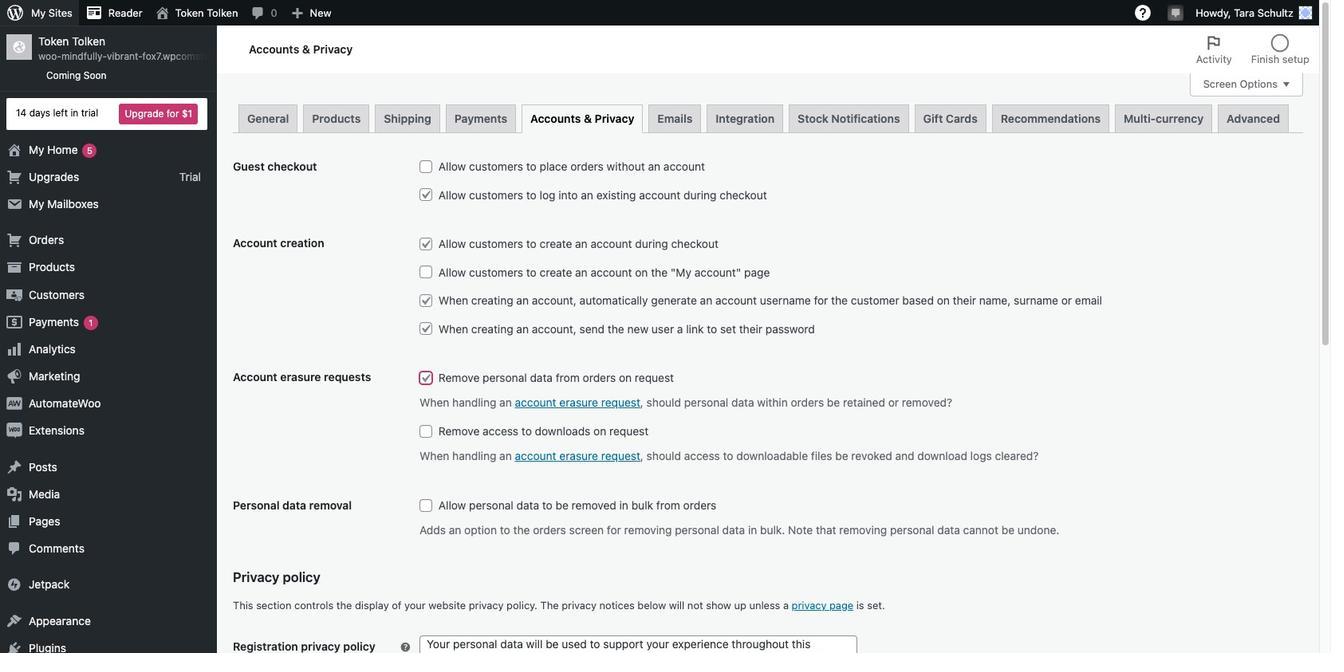 Task type: locate. For each thing, give the bounding box(es) containing it.
account, down allow customers to create an account on the "my account" page
[[532, 294, 577, 307]]

checkout up "my
[[671, 237, 719, 251]]

0 vertical spatial tolken
[[207, 6, 238, 19]]

1 vertical spatial should
[[647, 449, 681, 463]]

1 remove from the top
[[439, 371, 480, 385]]

request for when handling an account erasure request , should access to downloadable files be revoked and download logs cleared?
[[601, 449, 641, 463]]

0 horizontal spatial in
[[71, 107, 78, 119]]

1 vertical spatial checkout
[[720, 188, 767, 202]]

to left log
[[527, 188, 537, 202]]

payments inside main menu navigation
[[29, 315, 79, 329]]

accounts & privacy
[[249, 42, 353, 56], [531, 111, 635, 125]]

0 horizontal spatial checkout
[[268, 159, 317, 173]]

2 remove from the top
[[439, 425, 480, 438]]

account for account creation
[[233, 237, 278, 250]]

request
[[635, 371, 674, 385], [601, 396, 641, 409], [610, 425, 649, 438], [601, 449, 641, 463]]

5 allow from the top
[[439, 499, 466, 513]]

1 horizontal spatial tolken
[[207, 6, 238, 19]]

jetpack
[[29, 578, 70, 592]]

from
[[556, 371, 580, 385], [657, 499, 681, 513]]

1 horizontal spatial privacy
[[562, 599, 597, 612]]

2 vertical spatial my
[[29, 197, 44, 211]]

0 vertical spatial handling
[[453, 396, 497, 409]]

accounts & privacy up 'allow customers to place orders without an account'
[[531, 111, 635, 125]]

0 vertical spatial in
[[71, 107, 78, 119]]

2 horizontal spatial checkout
[[720, 188, 767, 202]]

1 vertical spatial during
[[635, 237, 668, 251]]

2 creating from the top
[[472, 322, 514, 336]]

soon
[[84, 69, 107, 81]]

when down remove personal data from orders on request option on the left bottom
[[420, 396, 450, 409]]

should for access
[[647, 449, 681, 463]]

0 horizontal spatial or
[[889, 396, 899, 409]]

2 account from the top
[[233, 371, 278, 384]]

0 horizontal spatial a
[[677, 322, 683, 336]]

0 vertical spatial products link
[[303, 104, 370, 132]]

0 vertical spatial accounts
[[249, 42, 299, 56]]

adds
[[420, 523, 446, 537]]

0 horizontal spatial products
[[29, 260, 75, 274]]

a right the unless
[[784, 599, 789, 612]]

accounts & privacy down the new link
[[249, 42, 353, 56]]

1 horizontal spatial products
[[312, 111, 361, 125]]

my down upgrades in the left top of the page
[[29, 197, 44, 211]]

token tolken woo-mindfully-vibrant-fox7.wpcomstaging.com coming soon
[[38, 34, 251, 81]]

create for on
[[540, 266, 572, 279]]

allow for allow customers to create an account on the "my account" page
[[439, 266, 466, 279]]

my sites
[[31, 6, 72, 19]]

, for , should access to downloadable files be revoked and download logs cleared?
[[641, 449, 644, 463]]

1 handling from the top
[[453, 396, 497, 409]]

1 horizontal spatial their
[[953, 294, 977, 307]]

tolken inside 'toolbar' navigation
[[207, 6, 238, 19]]

in left bulk
[[620, 499, 629, 513]]

personal
[[483, 371, 527, 385], [684, 396, 729, 409], [469, 499, 514, 513], [675, 523, 720, 537], [890, 523, 935, 537]]

a left link
[[677, 322, 683, 336]]

or left email
[[1062, 294, 1073, 307]]

0 horizontal spatial payments
[[29, 315, 79, 329]]

during up account"
[[684, 188, 717, 202]]

1 allow from the top
[[439, 160, 466, 173]]

1 vertical spatial for
[[814, 294, 829, 307]]

handling down remove access to downloads on request
[[453, 449, 497, 463]]

for inside button
[[167, 107, 179, 119]]

1 creating from the top
[[472, 294, 514, 307]]

creating
[[472, 294, 514, 307], [472, 322, 514, 336]]

2 customers from the top
[[469, 188, 523, 202]]

remove right remove access to downloads on request checkbox
[[439, 425, 480, 438]]

0 vertical spatial token
[[175, 6, 204, 19]]

from right bulk
[[657, 499, 681, 513]]

media link
[[0, 481, 217, 508]]

remove
[[439, 371, 480, 385], [439, 425, 480, 438]]

1 vertical spatial token
[[38, 34, 69, 48]]

0 horizontal spatial from
[[556, 371, 580, 385]]

should
[[647, 396, 681, 409], [647, 449, 681, 463]]

14
[[16, 107, 27, 119]]

0 horizontal spatial page
[[745, 266, 770, 279]]

2 , from the top
[[641, 449, 644, 463]]

0 vertical spatial products
[[312, 111, 361, 125]]

tolken inside token tolken woo-mindfully-vibrant-fox7.wpcomstaging.com coming soon
[[72, 34, 105, 48]]

1 create from the top
[[540, 237, 572, 251]]

1 vertical spatial create
[[540, 266, 572, 279]]

tolken up mindfully-
[[72, 34, 105, 48]]

notification image
[[1170, 6, 1183, 18]]

schultz
[[1258, 6, 1294, 19]]

1 vertical spatial account,
[[532, 322, 577, 336]]

1 , from the top
[[641, 396, 644, 409]]

products right general link
[[312, 111, 361, 125]]

, for , should personal data within orders be retained or removed?
[[641, 396, 644, 409]]

my
[[31, 6, 46, 19], [29, 142, 44, 156], [29, 197, 44, 211]]

for right username
[[814, 294, 829, 307]]

guest
[[233, 159, 265, 173]]

page left is
[[830, 599, 854, 612]]

posts link
[[0, 454, 217, 481]]

access down when handling an account erasure request , should personal data within orders be retained or removed?
[[684, 449, 720, 463]]

trial
[[81, 107, 98, 119]]

in
[[71, 107, 78, 119], [620, 499, 629, 513], [748, 523, 757, 537]]

vibrant-
[[107, 50, 143, 62]]

be right files
[[836, 449, 849, 463]]

stock
[[798, 111, 829, 125]]

trial
[[179, 170, 201, 183]]

when for when handling an account erasure request , should access to downloadable files be revoked and download logs cleared?
[[420, 449, 450, 463]]

1 account erasure request link from the top
[[515, 396, 641, 409]]

account erasure request link up downloads
[[515, 396, 641, 409]]

1 removing from the left
[[625, 523, 672, 537]]

0 vertical spatial account,
[[532, 294, 577, 307]]

1 horizontal spatial access
[[684, 449, 720, 463]]

to left downloads
[[522, 425, 532, 438]]

account, left send
[[532, 322, 577, 336]]

allow for allow customers to place orders without an account
[[439, 160, 466, 173]]

account, for send
[[532, 322, 577, 336]]

upgrade for $1 button
[[119, 103, 198, 124]]

data left "removed"
[[517, 499, 539, 513]]

orders up allow customers to log into an existing account during checkout
[[571, 160, 604, 173]]

unless
[[750, 599, 781, 612]]

0 horizontal spatial products link
[[0, 254, 217, 281]]

general link
[[239, 104, 298, 132]]

page up when creating an account, automatically generate an account username for the customer based on their name, surname or email
[[745, 266, 770, 279]]

finish setup
[[1252, 53, 1310, 65]]

0 vertical spatial &
[[302, 42, 310, 56]]

my inside 'toolbar' navigation
[[31, 6, 46, 19]]

1 vertical spatial from
[[657, 499, 681, 513]]

request up bulk
[[601, 449, 641, 463]]

Remove access to downloads on request checkbox
[[420, 425, 432, 438]]

1 vertical spatial erasure
[[560, 396, 598, 409]]

pages link
[[0, 508, 217, 536]]

1 should from the top
[[647, 396, 681, 409]]

0 horizontal spatial tolken
[[72, 34, 105, 48]]

customers right allow customers to create an account on the "my account" page option
[[469, 266, 523, 279]]

tab list
[[1187, 26, 1320, 73]]

1 vertical spatial account erasure request link
[[515, 449, 641, 463]]

from up downloads
[[556, 371, 580, 385]]

removed?
[[902, 396, 953, 409]]

3 allow from the top
[[439, 237, 466, 251]]

0
[[271, 6, 277, 19]]

2 horizontal spatial in
[[748, 523, 757, 537]]

, up bulk
[[641, 449, 644, 463]]

2 vertical spatial erasure
[[560, 449, 598, 463]]

into
[[559, 188, 578, 202]]

0 horizontal spatial token
[[38, 34, 69, 48]]

2 allow from the top
[[439, 188, 466, 202]]

2 should from the top
[[647, 449, 681, 463]]

2 vertical spatial checkout
[[671, 237, 719, 251]]

checkout right guest
[[268, 159, 317, 173]]

1 horizontal spatial checkout
[[671, 237, 719, 251]]

remove for personal
[[439, 371, 480, 385]]

when down remove access to downloads on request checkbox
[[420, 449, 450, 463]]

main menu navigation
[[0, 26, 251, 654]]

customers left log
[[469, 188, 523, 202]]

1 horizontal spatial a
[[784, 599, 789, 612]]

account up automatically
[[591, 266, 632, 279]]

for right screen
[[607, 523, 621, 537]]

payments up analytics
[[29, 315, 79, 329]]

when right when creating an account, automatically generate an account username for the customer based on their name, surname or email option
[[439, 294, 469, 307]]

1 vertical spatial ,
[[641, 449, 644, 463]]

retained
[[843, 396, 886, 409]]

1 vertical spatial a
[[784, 599, 789, 612]]

personal left cannot
[[890, 523, 935, 537]]

in right left
[[71, 107, 78, 119]]

request down remove personal data from orders on request
[[601, 396, 641, 409]]

for left $1
[[167, 107, 179, 119]]

removing
[[625, 523, 672, 537], [840, 523, 887, 537]]

to down allow customers to create an account during checkout
[[527, 266, 537, 279]]

my for my sites
[[31, 6, 46, 19]]

token tolken link
[[149, 0, 245, 26]]

2 create from the top
[[540, 266, 572, 279]]

customers for allow customers to create an account during checkout
[[469, 237, 523, 251]]

checkout down integration at the top right
[[720, 188, 767, 202]]

1 vertical spatial access
[[684, 449, 720, 463]]

3 customers from the top
[[469, 237, 523, 251]]

accounts down 0
[[249, 42, 299, 56]]

token inside 'toolbar' navigation
[[175, 6, 204, 19]]

0 vertical spatial a
[[677, 322, 683, 336]]

1 customers from the top
[[469, 160, 523, 173]]

create for during
[[540, 237, 572, 251]]

allow right allow personal data to be removed in bulk from orders checkbox
[[439, 499, 466, 513]]

privacy down new
[[313, 42, 353, 56]]

adds an option to the orders screen for removing personal data in bulk. note that removing personal data cannot be undone.
[[420, 523, 1060, 537]]

0 horizontal spatial their
[[739, 322, 763, 336]]

0 vertical spatial account
[[233, 237, 278, 250]]

my sites link
[[0, 0, 79, 26]]

0 horizontal spatial access
[[483, 425, 519, 438]]

0 horizontal spatial privacy
[[469, 599, 504, 612]]

log
[[540, 188, 556, 202]]

orders down send
[[583, 371, 616, 385]]

2 vertical spatial privacy
[[233, 569, 280, 585]]

mindfully-
[[61, 50, 107, 62]]

1 vertical spatial accounts & privacy
[[531, 111, 635, 125]]

on left "my
[[635, 266, 648, 279]]

personal up remove access to downloads on request
[[483, 371, 527, 385]]

2 removing from the left
[[840, 523, 887, 537]]

accounts up place
[[531, 111, 581, 125]]

When creating an account, automatically generate an account username for the customer based on their name, surname or email checkbox
[[420, 294, 432, 307]]

customers for allow customers to log into an existing account during checkout
[[469, 188, 523, 202]]

1 horizontal spatial accounts & privacy
[[531, 111, 635, 125]]

handling
[[453, 396, 497, 409], [453, 449, 497, 463]]

0 vertical spatial account erasure request link
[[515, 396, 641, 409]]

1 vertical spatial accounts
[[531, 111, 581, 125]]

comments link
[[0, 536, 217, 563]]

files
[[811, 449, 833, 463]]

0 vertical spatial remove
[[439, 371, 480, 385]]

cannot
[[964, 523, 999, 537]]

4 customers from the top
[[469, 266, 523, 279]]

username
[[760, 294, 811, 307]]

token up woo-
[[38, 34, 69, 48]]

2 handling from the top
[[453, 449, 497, 463]]

4 allow from the top
[[439, 266, 466, 279]]

removed
[[572, 499, 617, 513]]

1 horizontal spatial page
[[830, 599, 854, 612]]

creating for when creating an account, send the new user a link to set their password
[[472, 322, 514, 336]]

marketing link
[[0, 363, 217, 390]]

upgrade for $1
[[125, 107, 192, 119]]

1 account from the top
[[233, 237, 278, 250]]

products link right general link
[[303, 104, 370, 132]]

1 horizontal spatial for
[[607, 523, 621, 537]]

&
[[302, 42, 310, 56], [584, 111, 592, 125]]

1 vertical spatial or
[[889, 396, 899, 409]]

removing down bulk
[[625, 523, 672, 537]]

2 horizontal spatial privacy
[[595, 111, 635, 125]]

account erasure request link
[[515, 396, 641, 409], [515, 449, 641, 463]]

0 vertical spatial page
[[745, 266, 770, 279]]

user
[[652, 322, 674, 336]]

customers right allow customers to create an account during checkout option
[[469, 237, 523, 251]]

handling up remove access to downloads on request
[[453, 396, 497, 409]]

account erasure request link for downloads
[[515, 449, 641, 463]]

be
[[827, 396, 840, 409], [836, 449, 849, 463], [556, 499, 569, 513], [1002, 523, 1015, 537]]

new link
[[284, 0, 338, 26]]

1 vertical spatial creating
[[472, 322, 514, 336]]

privacy right the unless
[[792, 599, 827, 612]]

request down when handling an account erasure request , should personal data within orders be retained or removed?
[[610, 425, 649, 438]]

products up customers
[[29, 260, 75, 274]]

0 vertical spatial should
[[647, 396, 681, 409]]

privacy page link
[[792, 599, 854, 612]]

0 horizontal spatial during
[[635, 237, 668, 251]]

Remove personal data from orders on request checkbox
[[420, 372, 432, 384]]

0 horizontal spatial accounts
[[249, 42, 299, 56]]

account,
[[532, 294, 577, 307], [532, 322, 577, 336]]

$1
[[182, 107, 192, 119]]

request for remove access to downloads on request
[[610, 425, 649, 438]]

products
[[312, 111, 361, 125], [29, 260, 75, 274]]

be left "removed"
[[556, 499, 569, 513]]

0 vertical spatial create
[[540, 237, 572, 251]]

0 vertical spatial my
[[31, 6, 46, 19]]

appearance
[[29, 614, 91, 628]]

1 vertical spatial remove
[[439, 425, 480, 438]]

my inside 'link'
[[29, 197, 44, 211]]

below
[[638, 599, 666, 612]]

0 vertical spatial creating
[[472, 294, 514, 307]]

accounts
[[249, 42, 299, 56], [531, 111, 581, 125]]

customers down 'payments' link
[[469, 160, 523, 173]]

0 horizontal spatial for
[[167, 107, 179, 119]]

existing
[[597, 188, 636, 202]]

allow right allow customers to create an account during checkout option
[[439, 237, 466, 251]]

2 account erasure request link from the top
[[515, 449, 641, 463]]

1
[[89, 317, 93, 328]]

0 vertical spatial for
[[167, 107, 179, 119]]

erasure left requests
[[280, 371, 321, 384]]

1 vertical spatial tolken
[[72, 34, 105, 48]]

during up allow customers to create an account on the "my account" page
[[635, 237, 668, 251]]

2 account, from the top
[[532, 322, 577, 336]]

products link up 1
[[0, 254, 217, 281]]

1 vertical spatial handling
[[453, 449, 497, 463]]

my left home
[[29, 142, 44, 156]]

bulk.
[[761, 523, 786, 537]]

upgrades
[[29, 170, 79, 183]]

in left bulk. on the bottom right of the page
[[748, 523, 757, 537]]

1 horizontal spatial in
[[620, 499, 629, 513]]

advanced link
[[1219, 104, 1290, 132]]

recommendations link
[[992, 104, 1110, 132]]

requests
[[324, 371, 371, 384]]

1 horizontal spatial or
[[1062, 294, 1073, 307]]

1 horizontal spatial accounts
[[531, 111, 581, 125]]

on right downloads
[[594, 425, 607, 438]]

orders up adds an option to the orders screen for removing personal data in bulk. note that removing personal data cannot be undone.
[[684, 499, 717, 513]]

emails link
[[649, 104, 702, 132]]

general
[[247, 111, 289, 125]]

based
[[903, 294, 934, 307]]

data
[[530, 371, 553, 385], [732, 396, 755, 409], [283, 498, 306, 512], [517, 499, 539, 513], [723, 523, 745, 537], [938, 523, 961, 537]]

password
[[766, 322, 815, 336]]

2 horizontal spatial for
[[814, 294, 829, 307]]

When creating an account, send the new user a link to set their password checkbox
[[420, 322, 432, 335]]

create down allow customers to create an account during checkout
[[540, 266, 572, 279]]

data left removal
[[283, 498, 306, 512]]

automatewoo link
[[0, 390, 217, 418]]

privacy left policy.
[[469, 599, 504, 612]]

removing right that on the right
[[840, 523, 887, 537]]

1 horizontal spatial removing
[[840, 523, 887, 537]]

2 horizontal spatial privacy
[[792, 599, 827, 612]]

customers
[[469, 160, 523, 173], [469, 188, 523, 202], [469, 237, 523, 251], [469, 266, 523, 279]]

personal up not
[[675, 523, 720, 537]]

reader
[[108, 6, 143, 19]]

creating right when creating an account, send the new user a link to set their password option
[[472, 322, 514, 336]]

account erasure request link down downloads
[[515, 449, 641, 463]]

Allow customers to log into an existing account during checkout checkbox
[[420, 188, 432, 201]]

1 account, from the top
[[532, 294, 577, 307]]

1 vertical spatial privacy
[[595, 111, 635, 125]]

access left downloads
[[483, 425, 519, 438]]

download
[[918, 449, 968, 463]]

notices
[[600, 599, 635, 612]]

1 vertical spatial products link
[[0, 254, 217, 281]]

1 vertical spatial payments
[[29, 315, 79, 329]]

their
[[953, 294, 977, 307], [739, 322, 763, 336]]

0 horizontal spatial accounts & privacy
[[249, 42, 353, 56]]

0 vertical spatial their
[[953, 294, 977, 307]]

payments for payments
[[455, 111, 508, 125]]

1 vertical spatial account
[[233, 371, 278, 384]]

0 vertical spatial accounts & privacy
[[249, 42, 353, 56]]

0 horizontal spatial removing
[[625, 523, 672, 537]]

erasure for remove personal data from orders on request
[[560, 396, 598, 409]]

0 vertical spatial privacy
[[313, 42, 353, 56]]

0 vertical spatial during
[[684, 188, 717, 202]]

notifications
[[832, 111, 901, 125]]

privacy right the
[[562, 599, 597, 612]]

up
[[734, 599, 747, 612]]

, down new
[[641, 396, 644, 409]]

privacy
[[313, 42, 353, 56], [595, 111, 635, 125], [233, 569, 280, 585]]

the left "my
[[651, 266, 668, 279]]

Allow customers to create an account on the "My account" page checkbox
[[420, 266, 432, 279]]

token inside token tolken woo-mindfully-vibrant-fox7.wpcomstaging.com coming soon
[[38, 34, 69, 48]]



Task type: describe. For each thing, give the bounding box(es) containing it.
to left the downloadable
[[723, 449, 734, 463]]

posts
[[29, 460, 57, 474]]

screen options button
[[1190, 73, 1304, 97]]

finish
[[1252, 53, 1280, 65]]

screen
[[569, 523, 604, 537]]

2 vertical spatial for
[[607, 523, 621, 537]]

1 horizontal spatial products link
[[303, 104, 370, 132]]

extensions link
[[0, 418, 217, 445]]

on right based
[[937, 294, 950, 307]]

finish setup button
[[1242, 26, 1320, 73]]

removal
[[309, 498, 352, 512]]

my home 5
[[29, 142, 92, 156]]

appearance link
[[0, 608, 217, 635]]

1 horizontal spatial privacy
[[313, 42, 353, 56]]

media
[[29, 487, 60, 501]]

section
[[256, 599, 292, 612]]

personal
[[233, 498, 280, 512]]

the left new
[[608, 322, 625, 336]]

stock notifications
[[798, 111, 901, 125]]

will
[[669, 599, 685, 612]]

and
[[896, 449, 915, 463]]

activity
[[1197, 53, 1233, 65]]

request for when handling an account erasure request , should personal data within orders be retained or removed?
[[601, 396, 641, 409]]

mailboxes
[[47, 197, 99, 211]]

recommendations
[[1001, 111, 1101, 125]]

personal up 'option'
[[469, 499, 514, 513]]

token tolken
[[175, 6, 238, 19]]

account erasure requests
[[233, 371, 371, 384]]

creation
[[280, 237, 324, 250]]

allow for allow customers to log into an existing account during checkout
[[439, 188, 466, 202]]

account up set on the right
[[716, 294, 757, 307]]

is
[[857, 599, 865, 612]]

to left set on the right
[[707, 322, 718, 336]]

creating for when creating an account, automatically generate an account username for the customer based on their name, surname or email
[[472, 294, 514, 307]]

jetpack link
[[0, 572, 217, 599]]

orders down "allow personal data to be removed in bulk from orders"
[[533, 523, 566, 537]]

remove access to downloads on request
[[436, 425, 649, 438]]

extensions
[[29, 424, 84, 438]]

set.
[[868, 599, 886, 612]]

comments
[[29, 542, 85, 556]]

multi-currency link
[[1116, 104, 1213, 132]]

on down 'when creating an account, send the new user a link to set their password'
[[619, 371, 632, 385]]

1 vertical spatial their
[[739, 322, 763, 336]]

the right 'option'
[[514, 523, 530, 537]]

token for token tolken
[[175, 6, 204, 19]]

data left within
[[732, 396, 755, 409]]

to right 'option'
[[500, 523, 511, 537]]

generate
[[651, 294, 697, 307]]

payments for payments 1
[[29, 315, 79, 329]]

when for when creating an account, automatically generate an account username for the customer based on their name, surname or email
[[439, 294, 469, 307]]

downloads
[[535, 425, 591, 438]]

remove personal data from orders on request
[[436, 371, 674, 385]]

account for account erasure requests
[[233, 371, 278, 384]]

my mailboxes link
[[0, 191, 217, 218]]

screen
[[1204, 78, 1238, 91]]

integration
[[716, 111, 775, 125]]

2 vertical spatial in
[[748, 523, 757, 537]]

0 vertical spatial erasure
[[280, 371, 321, 384]]

0 vertical spatial from
[[556, 371, 580, 385]]

when for when handling an account erasure request , should personal data within orders be retained or removed?
[[420, 396, 450, 409]]

of
[[392, 599, 402, 612]]

erasure for remove access to downloads on request
[[560, 449, 598, 463]]

1 vertical spatial &
[[584, 111, 592, 125]]

remove for access
[[439, 425, 480, 438]]

account up allow customers to create an account on the "my account" page
[[591, 237, 632, 251]]

payments link
[[446, 104, 516, 132]]

gift cards link
[[915, 104, 987, 132]]

analytics
[[29, 342, 76, 356]]

to up allow customers to create an account on the "my account" page
[[527, 237, 537, 251]]

allow for allow personal data to be removed in bulk from orders
[[439, 499, 466, 513]]

when handling an account erasure request , should personal data within orders be retained or removed?
[[420, 396, 953, 409]]

toolbar navigation
[[0, 0, 1320, 29]]

to left place
[[527, 160, 537, 173]]

0 vertical spatial or
[[1062, 294, 1073, 307]]

account erasure request link for from
[[515, 396, 641, 409]]

1 vertical spatial in
[[620, 499, 629, 513]]

handling for access
[[453, 449, 497, 463]]

Allow personal data to be removed in bulk from orders checkbox
[[420, 499, 432, 512]]

0 horizontal spatial &
[[302, 42, 310, 56]]

downloadable
[[737, 449, 808, 463]]

stock notifications link
[[789, 104, 909, 132]]

tab list containing activity
[[1187, 26, 1320, 73]]

my for my home 5
[[29, 142, 44, 156]]

should for personal
[[647, 396, 681, 409]]

be left retained
[[827, 396, 840, 409]]

account, for automatically
[[532, 294, 577, 307]]

3 privacy from the left
[[792, 599, 827, 612]]

option
[[465, 523, 497, 537]]

products inside main menu navigation
[[29, 260, 75, 274]]

fox7.wpcomstaging.com
[[143, 50, 251, 62]]

shipping
[[384, 111, 431, 125]]

my for my mailboxes
[[29, 197, 44, 211]]

logs
[[971, 449, 992, 463]]

request up when handling an account erasure request , should personal data within orders be retained or removed?
[[635, 371, 674, 385]]

policy.
[[507, 599, 538, 612]]

not
[[688, 599, 704, 612]]

when creating an account, automatically generate an account username for the customer based on their name, surname or email
[[436, 294, 1103, 307]]

new
[[628, 322, 649, 336]]

display
[[355, 599, 389, 612]]

orders right within
[[791, 396, 824, 409]]

1 privacy from the left
[[469, 599, 504, 612]]

token for token tolken woo-mindfully-vibrant-fox7.wpcomstaging.com coming soon
[[38, 34, 69, 48]]

send
[[580, 322, 605, 336]]

2 privacy from the left
[[562, 599, 597, 612]]

Allow customers to place orders without an account checkbox
[[420, 160, 432, 173]]

allow for allow customers to create an account during checkout
[[439, 237, 466, 251]]

the left customer
[[832, 294, 848, 307]]

account right existing
[[639, 188, 681, 202]]

emails
[[658, 111, 693, 125]]

in inside navigation
[[71, 107, 78, 119]]

upgrade
[[125, 107, 164, 119]]

0 vertical spatial checkout
[[268, 159, 317, 173]]

account down remove access to downloads on request
[[515, 449, 557, 463]]

payments 1
[[29, 315, 93, 329]]

activity button
[[1187, 26, 1242, 73]]

1 horizontal spatial from
[[657, 499, 681, 513]]

personal up when handling an account erasure request , should access to downloadable files be revoked and download logs cleared?
[[684, 396, 729, 409]]

customers for allow customers to create an account on the "my account" page
[[469, 266, 523, 279]]

the left display on the left of page
[[337, 599, 352, 612]]

without
[[607, 160, 645, 173]]

Allow customers to create an account during checkout checkbox
[[420, 238, 432, 250]]

howdy, tara schultz
[[1196, 6, 1294, 19]]

account down "emails"
[[664, 160, 705, 173]]

allow customers to create an account on the "my account" page
[[436, 266, 770, 279]]

customers for allow customers to place orders without an account
[[469, 160, 523, 173]]

data left cannot
[[938, 523, 961, 537]]

integration link
[[707, 104, 784, 132]]

revoked
[[852, 449, 893, 463]]

when handling an account erasure request , should access to downloadable files be revoked and download logs cleared?
[[420, 449, 1039, 463]]

undone.
[[1018, 523, 1060, 537]]

setup
[[1283, 53, 1310, 65]]

be right cannot
[[1002, 523, 1015, 537]]

set
[[721, 322, 736, 336]]

surname
[[1014, 294, 1059, 307]]

note
[[789, 523, 813, 537]]

allow customers to place orders without an account
[[436, 160, 705, 173]]

controls
[[294, 599, 334, 612]]

0 vertical spatial access
[[483, 425, 519, 438]]

account up remove access to downloads on request
[[515, 396, 557, 409]]

tolken for token tolken
[[207, 6, 238, 19]]

cleared?
[[995, 449, 1039, 463]]

handling for personal
[[453, 396, 497, 409]]

name,
[[980, 294, 1011, 307]]

customers link
[[0, 281, 217, 309]]

currency
[[1156, 111, 1204, 125]]

tolken for token tolken woo-mindfully-vibrant-fox7.wpcomstaging.com coming soon
[[72, 34, 105, 48]]

1 horizontal spatial during
[[684, 188, 717, 202]]

to left "removed"
[[542, 499, 553, 513]]

0 horizontal spatial privacy
[[233, 569, 280, 585]]

data up remove access to downloads on request
[[530, 371, 553, 385]]

customers
[[29, 288, 85, 301]]

data left bulk. on the bottom right of the page
[[723, 523, 745, 537]]

1 vertical spatial page
[[830, 599, 854, 612]]

optionally add some text about your store privacy policy to show on account registration forms. image
[[399, 642, 412, 654]]

when for when creating an account, send the new user a link to set their password
[[439, 322, 469, 336]]

website
[[429, 599, 466, 612]]



Task type: vqa. For each thing, say whether or not it's contained in the screenshot.


